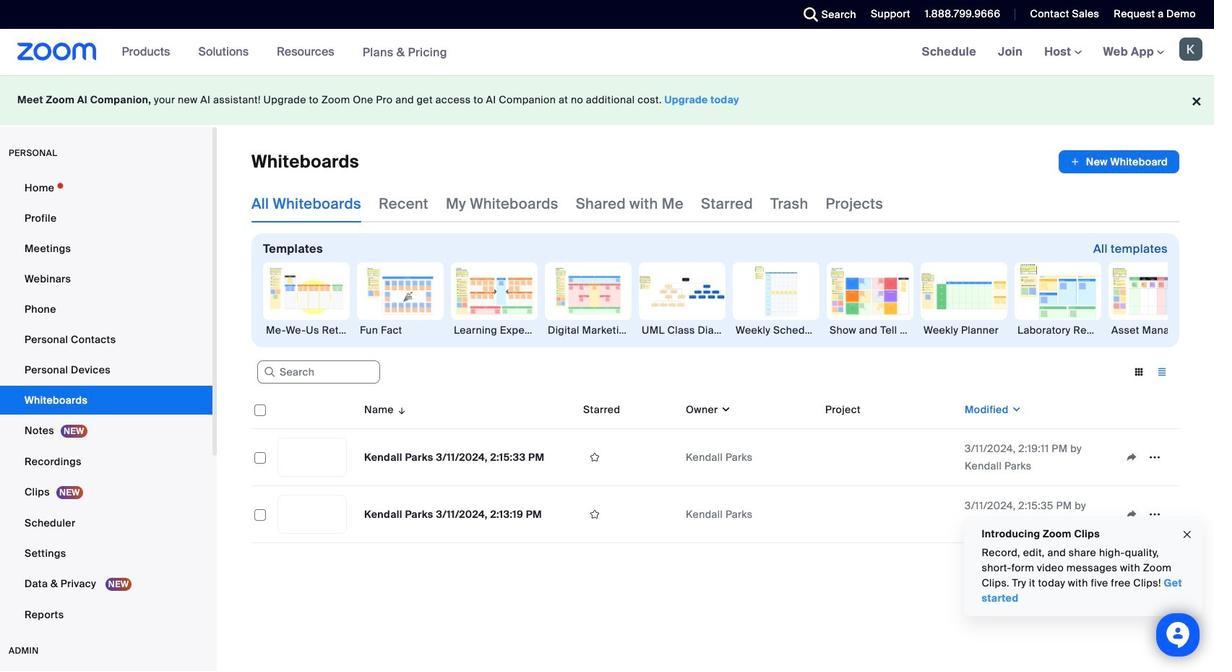 Task type: vqa. For each thing, say whether or not it's contained in the screenshot.
Cell to the bottom
yes



Task type: locate. For each thing, give the bounding box(es) containing it.
digital marketing canvas element
[[545, 323, 632, 338]]

1 share image from the top
[[1120, 451, 1143, 464]]

1 vertical spatial share image
[[1120, 508, 1143, 521]]

more options for kendall parks 3/11/2024, 2:15:33 pm image
[[1143, 451, 1166, 464]]

0 vertical spatial cell
[[820, 429, 959, 486]]

profile picture image
[[1180, 38, 1203, 61]]

0 vertical spatial share image
[[1120, 451, 1143, 464]]

1 vertical spatial cell
[[820, 512, 959, 517]]

2 share image from the top
[[1120, 508, 1143, 521]]

1 cell from the top
[[820, 429, 959, 486]]

footer
[[0, 75, 1214, 125]]

Search text field
[[257, 361, 380, 384]]

click to star the whiteboard kendall parks 3/11/2024, 2:15:33 pm image
[[583, 451, 606, 464]]

application
[[1059, 150, 1180, 173], [252, 391, 1180, 543], [1120, 447, 1174, 468], [1120, 504, 1174, 525]]

banner
[[0, 29, 1214, 76]]

personal menu menu
[[0, 173, 212, 631]]

share image
[[1120, 451, 1143, 464], [1120, 508, 1143, 521]]

share image down the more options for kendall parks 3/11/2024, 2:15:33 pm image
[[1120, 508, 1143, 521]]

weekly planner element
[[921, 323, 1007, 338]]

show and tell with a twist element
[[827, 323, 914, 338]]

2 cell from the top
[[820, 512, 959, 517]]

thumbnail of kendall parks 3/11/2024, 2:15:33 pm image
[[278, 439, 346, 476]]

share image up more options for kendall parks 3/11/2024, 2:13:19 pm image
[[1120, 451, 1143, 464]]

learning experience canvas element
[[451, 323, 538, 338]]

tabs of all whiteboard page tab list
[[252, 185, 883, 223]]

cell
[[820, 429, 959, 486], [820, 512, 959, 517]]

fun fact element
[[357, 323, 444, 338]]

grid mode, not selected image
[[1127, 366, 1151, 379]]

asset management element
[[1109, 323, 1195, 338]]

kendall parks 3/11/2024, 2:15:33 pm element
[[364, 451, 545, 464]]

product information navigation
[[111, 29, 458, 76]]

zoom logo image
[[17, 43, 97, 61]]



Task type: describe. For each thing, give the bounding box(es) containing it.
laboratory report element
[[1015, 323, 1101, 338]]

weekly schedule element
[[733, 323, 820, 338]]

list mode, selected image
[[1151, 366, 1174, 379]]

down image
[[718, 403, 731, 417]]

share image for the more options for kendall parks 3/11/2024, 2:15:33 pm image
[[1120, 451, 1143, 464]]

arrow down image
[[394, 401, 407, 418]]

uml class diagram element
[[639, 323, 726, 338]]

add image
[[1070, 155, 1080, 169]]

thumbnail of kendall parks 3/11/2024, 2:13:19 pm image
[[278, 496, 346, 533]]

share image for more options for kendall parks 3/11/2024, 2:13:19 pm image
[[1120, 508, 1143, 521]]

meetings navigation
[[911, 29, 1214, 76]]

me-we-us retrospective element
[[263, 323, 350, 338]]

click to star the whiteboard kendall parks 3/11/2024, 2:13:19 pm image
[[583, 508, 606, 521]]

kendall parks 3/11/2024, 2:13:19 pm element
[[364, 508, 542, 521]]

cell for more options for kendall parks 3/11/2024, 2:13:19 pm image
[[820, 512, 959, 517]]

more options for kendall parks 3/11/2024, 2:13:19 pm image
[[1143, 508, 1166, 521]]

close image
[[1182, 527, 1193, 543]]

cell for the more options for kendall parks 3/11/2024, 2:15:33 pm image
[[820, 429, 959, 486]]



